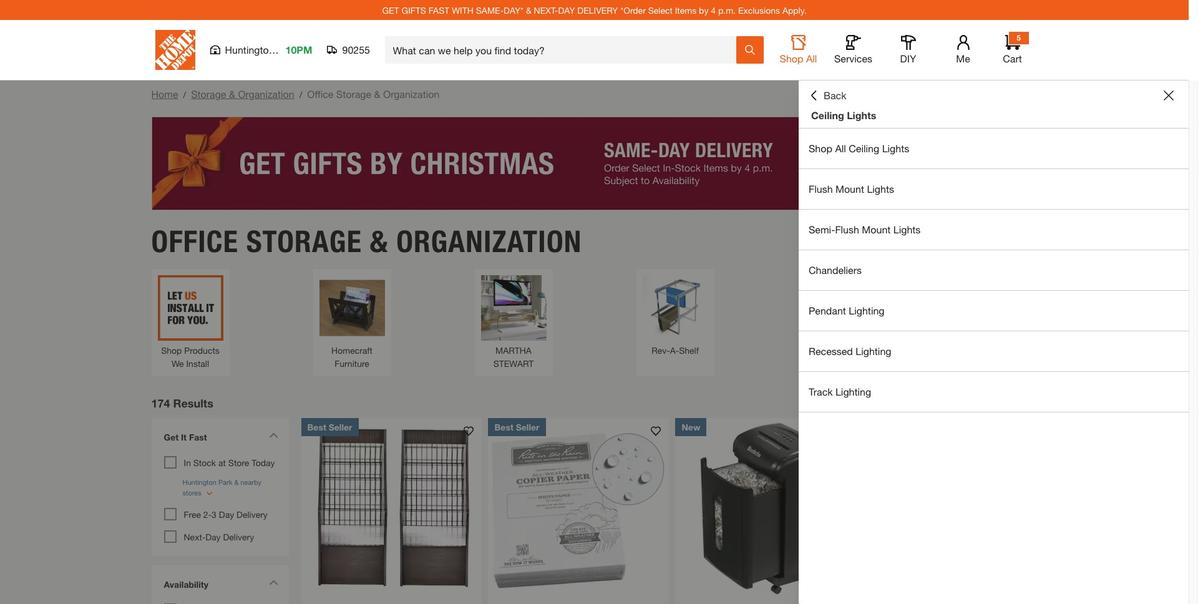 Task type: vqa. For each thing, say whether or not it's contained in the screenshot.
the top Delivery
yes



Task type: locate. For each thing, give the bounding box(es) containing it.
10pm
[[286, 44, 312, 56]]

3
[[212, 509, 217, 520]]

organization
[[238, 88, 294, 100], [383, 88, 440, 100], [396, 223, 582, 259]]

office storage & organization
[[151, 223, 582, 259]]

wall
[[810, 345, 827, 355]]

all inside shop all ceiling lights 'link'
[[835, 142, 846, 154]]

day right the 3
[[219, 509, 234, 520]]

rev-a-shelf link
[[643, 275, 708, 357]]

1 horizontal spatial office
[[307, 88, 334, 100]]

0 horizontal spatial ceiling
[[811, 109, 844, 121]]

1 horizontal spatial shop
[[780, 52, 804, 64]]

day down the 3
[[206, 532, 221, 542]]

2 seller from the left
[[516, 422, 540, 432]]

lighting right recessed
[[856, 345, 892, 357]]

back button
[[809, 89, 847, 102]]

0 vertical spatial flush
[[809, 183, 833, 195]]

1 vertical spatial flush
[[835, 223, 859, 235]]

martha
[[496, 345, 532, 355]]

shop down ceiling lights
[[809, 142, 833, 154]]

cart 5
[[1003, 33, 1022, 64]]

0 horizontal spatial all
[[806, 52, 817, 64]]

free 2-3 day delivery link
[[184, 509, 268, 520]]

mount down flush mount lights
[[862, 223, 891, 235]]

0 horizontal spatial shop
[[161, 345, 182, 355]]

all
[[806, 52, 817, 64], [835, 142, 846, 154]]

0 horizontal spatial office
[[151, 223, 239, 259]]

1 horizontal spatial /
[[299, 89, 302, 100]]

shop inside button
[[780, 52, 804, 64]]

/
[[183, 89, 186, 100], [299, 89, 302, 100]]

homecraft furniture image
[[319, 275, 385, 341]]

home link
[[151, 88, 178, 100]]

stewart
[[494, 358, 534, 369]]

all inside shop all button
[[806, 52, 817, 64]]

office supplies image
[[966, 275, 1032, 341]]

shop all button
[[779, 35, 819, 65]]

shop for shop all ceiling lights
[[809, 142, 833, 154]]

huntington
[[225, 44, 274, 56]]

at
[[218, 457, 226, 468]]

day
[[219, 509, 234, 520], [206, 532, 221, 542]]

/ down 10pm
[[299, 89, 302, 100]]

0 horizontal spatial seller
[[329, 422, 352, 432]]

sponsored banner image
[[151, 117, 1038, 210]]

1 vertical spatial ceiling
[[849, 142, 880, 154]]

menu
[[799, 129, 1189, 413]]

1 vertical spatial lighting
[[856, 345, 892, 357]]

best for "all-weather 8-1/2 in. x 11 in. 20 lbs. bulk copier paper, white (500-sheet pack)" image at the bottom of the page
[[495, 422, 514, 432]]

2 best seller from the left
[[495, 422, 540, 432]]

ceiling down ceiling lights
[[849, 142, 880, 154]]

best seller for wooden free standing 6-tier display literature brochure magazine rack in black (2-pack) image
[[307, 422, 352, 432]]

semi-flush mount lights link
[[799, 210, 1189, 250]]

flush down flush mount lights
[[835, 223, 859, 235]]

drawer close image
[[1164, 91, 1174, 100]]

get it fast
[[164, 432, 207, 442]]

seller
[[329, 422, 352, 432], [516, 422, 540, 432]]

&
[[526, 5, 532, 15], [229, 88, 235, 100], [374, 88, 381, 100], [370, 223, 389, 259]]

day*
[[504, 5, 524, 15]]

2 vertical spatial shop
[[161, 345, 182, 355]]

pendant lighting link
[[799, 291, 1189, 331]]

lighting for pendant lighting
[[849, 305, 885, 316]]

lights
[[847, 109, 877, 121], [882, 142, 910, 154], [867, 183, 894, 195], [894, 223, 921, 235]]

0 horizontal spatial best seller
[[307, 422, 352, 432]]

all for shop all ceiling lights
[[835, 142, 846, 154]]

fast
[[189, 432, 207, 442]]

in stock at store today link
[[184, 457, 275, 468]]

1 horizontal spatial all
[[835, 142, 846, 154]]

apply.
[[783, 5, 807, 15]]

1 best from the left
[[307, 422, 326, 432]]

wall mounted link
[[804, 275, 870, 357]]

home / storage & organization / office storage & organization
[[151, 88, 440, 100]]

rev-
[[652, 345, 670, 355]]

delivery right the 3
[[237, 509, 268, 520]]

lighting
[[849, 305, 885, 316], [856, 345, 892, 357], [836, 386, 872, 398]]

recessed
[[809, 345, 853, 357]]

0 vertical spatial mount
[[836, 183, 864, 195]]

shop inside 'shop products we install'
[[161, 345, 182, 355]]

1 / from the left
[[183, 89, 186, 100]]

select
[[648, 5, 673, 15]]

diy
[[900, 52, 917, 64]]

all down ceiling lights
[[835, 142, 846, 154]]

exclusions
[[738, 5, 780, 15]]

1 horizontal spatial ceiling
[[849, 142, 880, 154]]

0 horizontal spatial best
[[307, 422, 326, 432]]

shop down apply.
[[780, 52, 804, 64]]

flush up semi-
[[809, 183, 833, 195]]

ceiling
[[811, 109, 844, 121], [849, 142, 880, 154]]

0 vertical spatial ceiling
[[811, 109, 844, 121]]

best
[[307, 422, 326, 432], [495, 422, 514, 432]]

shop
[[780, 52, 804, 64], [809, 142, 833, 154], [161, 345, 182, 355]]

*order
[[621, 5, 646, 15]]

shop all ceiling lights link
[[799, 129, 1189, 169]]

office
[[307, 88, 334, 100], [151, 223, 239, 259]]

all up back button at top
[[806, 52, 817, 64]]

lighting right pendant
[[849, 305, 885, 316]]

1 best seller from the left
[[307, 422, 352, 432]]

2 vertical spatial lighting
[[836, 386, 872, 398]]

0 vertical spatial day
[[219, 509, 234, 520]]

1 horizontal spatial best seller
[[495, 422, 540, 432]]

chandeliers link
[[799, 250, 1189, 290]]

shop inside 'link'
[[809, 142, 833, 154]]

1 horizontal spatial seller
[[516, 422, 540, 432]]

fast
[[429, 5, 450, 15]]

feedback link image
[[1182, 211, 1198, 278]]

0 vertical spatial shop
[[780, 52, 804, 64]]

2 horizontal spatial shop
[[809, 142, 833, 154]]

mount down shop all ceiling lights
[[836, 183, 864, 195]]

availability link
[[158, 571, 282, 600]]

chandeliers
[[809, 264, 862, 276]]

flush
[[809, 183, 833, 195], [835, 223, 859, 235]]

shop up we
[[161, 345, 182, 355]]

get gifts fast with same-day* & next-day delivery *order select items by 4 p.m. exclusions apply.
[[382, 5, 807, 15]]

free
[[184, 509, 201, 520]]

1 seller from the left
[[329, 422, 352, 432]]

delivery down the 'free 2-3 day delivery' link
[[223, 532, 254, 542]]

lighting right track
[[836, 386, 872, 398]]

0 vertical spatial lighting
[[849, 305, 885, 316]]

next-
[[534, 5, 558, 15]]

free 2-3 day delivery
[[184, 509, 268, 520]]

0 horizontal spatial /
[[183, 89, 186, 100]]

track lighting
[[809, 386, 872, 398]]

0 horizontal spatial flush
[[809, 183, 833, 195]]

cart
[[1003, 52, 1022, 64]]

mount
[[836, 183, 864, 195], [862, 223, 891, 235]]

1 horizontal spatial best
[[495, 422, 514, 432]]

1 vertical spatial shop
[[809, 142, 833, 154]]

1 vertical spatial all
[[835, 142, 846, 154]]

2 / from the left
[[299, 89, 302, 100]]

ceiling down back button at top
[[811, 109, 844, 121]]

0 vertical spatial all
[[806, 52, 817, 64]]

/ right "home"
[[183, 89, 186, 100]]

flush inside 'link'
[[809, 183, 833, 195]]

2 best from the left
[[495, 422, 514, 432]]



Task type: describe. For each thing, give the bounding box(es) containing it.
shop products we install
[[161, 345, 220, 369]]

huntington park
[[225, 44, 298, 56]]

get
[[382, 5, 399, 15]]

homecraft furniture
[[331, 345, 373, 369]]

martha stewart link
[[481, 275, 546, 370]]

shop all
[[780, 52, 817, 64]]

with
[[452, 5, 474, 15]]

track
[[809, 386, 833, 398]]

services button
[[834, 35, 874, 65]]

gifts
[[402, 5, 426, 15]]

the home depot logo image
[[155, 30, 195, 70]]

174 results
[[151, 396, 213, 410]]

seller for "all-weather 8-1/2 in. x 11 in. 20 lbs. bulk copier paper, white (500-sheet pack)" image at the bottom of the page
[[516, 422, 540, 432]]

1 vertical spatial mount
[[862, 223, 891, 235]]

30 l/7.9 gal. paper shredder cross cut document shredder for credit card/cd/junk mail shredder for office home image
[[676, 418, 857, 599]]

get
[[164, 432, 179, 442]]

today
[[252, 457, 275, 468]]

p.m.
[[718, 5, 736, 15]]

next-day delivery link
[[184, 532, 254, 542]]

items
[[675, 5, 697, 15]]

delivery
[[578, 5, 618, 15]]

get it fast link
[[158, 424, 282, 453]]

new
[[682, 422, 701, 432]]

store
[[228, 457, 249, 468]]

ceiling inside 'link'
[[849, 142, 880, 154]]

next-day delivery
[[184, 532, 254, 542]]

shop for shop all
[[780, 52, 804, 64]]

semi-flush mount lights
[[809, 223, 921, 235]]

flush mount lights link
[[799, 169, 1189, 209]]

stock
[[193, 457, 216, 468]]

it
[[181, 432, 187, 442]]

rev a shelf image
[[643, 275, 708, 341]]

1 vertical spatial day
[[206, 532, 221, 542]]

1 horizontal spatial flush
[[835, 223, 859, 235]]

shop all ceiling lights
[[809, 142, 910, 154]]

wall mounted
[[810, 345, 864, 355]]

me
[[956, 52, 971, 64]]

90255
[[342, 44, 370, 56]]

same-
[[476, 5, 504, 15]]

0 vertical spatial delivery
[[237, 509, 268, 520]]

we
[[172, 358, 184, 369]]

wall mounted image
[[804, 275, 870, 341]]

174
[[151, 396, 170, 410]]

seller for wooden free standing 6-tier display literature brochure magazine rack in black (2-pack) image
[[329, 422, 352, 432]]

martha stewart image
[[481, 275, 546, 341]]

results
[[173, 396, 213, 410]]

diy button
[[889, 35, 929, 65]]

me button
[[943, 35, 983, 65]]

shelf
[[679, 345, 699, 355]]

services
[[835, 52, 873, 64]]

pendant
[[809, 305, 846, 316]]

ceiling lights
[[811, 109, 877, 121]]

availability
[[164, 579, 208, 590]]

shop for shop products we install
[[161, 345, 182, 355]]

menu containing shop all ceiling lights
[[799, 129, 1189, 413]]

mount inside 'link'
[[836, 183, 864, 195]]

rev-a-shelf
[[652, 345, 699, 355]]

pendant lighting
[[809, 305, 885, 316]]

0 vertical spatial office
[[307, 88, 334, 100]]

recessed lighting link
[[799, 331, 1189, 371]]

in stock at store today
[[184, 457, 275, 468]]

1 vertical spatial office
[[151, 223, 239, 259]]

homecraft
[[331, 345, 373, 355]]

best seller for "all-weather 8-1/2 in. x 11 in. 20 lbs. bulk copier paper, white (500-sheet pack)" image at the bottom of the page
[[495, 422, 540, 432]]

install
[[186, 358, 209, 369]]

in
[[184, 457, 191, 468]]

mounted
[[829, 345, 864, 355]]

best for wooden free standing 6-tier display literature brochure magazine rack in black (2-pack) image
[[307, 422, 326, 432]]

lighting for track lighting
[[836, 386, 872, 398]]

homecraft furniture link
[[319, 275, 385, 370]]

track lighting link
[[799, 372, 1189, 412]]

recessed lighting
[[809, 345, 892, 357]]

flush mount lights
[[809, 183, 894, 195]]

next-
[[184, 532, 206, 542]]

lighting for recessed lighting
[[856, 345, 892, 357]]

park
[[277, 44, 298, 56]]

day
[[558, 5, 575, 15]]

back
[[824, 89, 847, 101]]

4
[[711, 5, 716, 15]]

90255 button
[[327, 44, 370, 56]]

all for shop all
[[806, 52, 817, 64]]

all-weather 8-1/2 in. x 11 in. 20 lbs. bulk copier paper, white (500-sheet pack) image
[[488, 418, 669, 599]]

martha stewart
[[494, 345, 534, 369]]

by
[[699, 5, 709, 15]]

home
[[151, 88, 178, 100]]

shop products we install image
[[158, 275, 223, 341]]

1 vertical spatial delivery
[[223, 532, 254, 542]]

shop products we install link
[[158, 275, 223, 370]]

semi-
[[809, 223, 835, 235]]

What can we help you find today? search field
[[393, 37, 736, 63]]

wooden free standing 6-tier display literature brochure magazine rack in black (2-pack) image
[[301, 418, 482, 599]]

storage & organization link
[[191, 88, 294, 100]]

2-
[[203, 509, 212, 520]]

a-
[[670, 345, 679, 355]]

furniture
[[335, 358, 369, 369]]

products
[[184, 345, 220, 355]]



